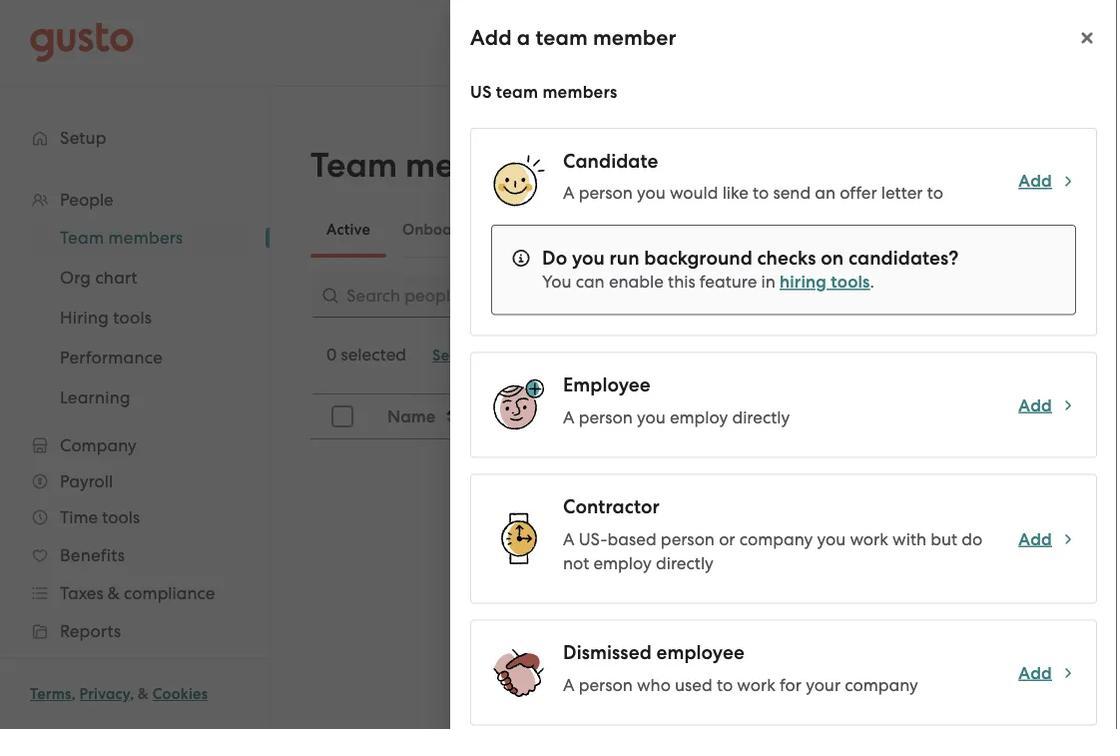 Task type: locate. For each thing, give the bounding box(es) containing it.
a up candidates?
[[925, 159, 936, 180]]

team
[[536, 25, 588, 50], [496, 81, 539, 102], [940, 159, 982, 180]]

to
[[753, 183, 770, 203], [928, 183, 944, 203], [717, 675, 733, 695]]

do
[[962, 529, 983, 549]]

4 a from the top
[[563, 675, 575, 695]]

department
[[520, 406, 616, 427]]

directly
[[733, 407, 791, 427], [656, 553, 714, 573]]

0 horizontal spatial work
[[738, 675, 776, 695]]

to right letter
[[928, 183, 944, 203]]

used
[[675, 675, 713, 695]]

, left privacy
[[72, 685, 76, 703]]

send
[[774, 183, 811, 203]]

1 horizontal spatial all
[[559, 347, 576, 365]]

you up "can"
[[572, 246, 605, 269]]

with
[[893, 529, 927, 549]]

a inside a us-based person or company you work with but do not employ directly
[[563, 529, 575, 549]]

all right select
[[479, 347, 497, 365]]

person inside a us-based person or company you work with but do not employ directly
[[661, 529, 715, 549]]

add for employee
[[1019, 395, 1053, 415]]

you left "with"
[[818, 529, 846, 549]]

run
[[610, 246, 640, 269]]

add button for contractor
[[1019, 527, 1077, 551]]

1 a from the top
[[563, 183, 575, 203]]

1 vertical spatial member
[[986, 159, 1054, 180]]

1 horizontal spatial ,
[[130, 685, 134, 703]]

company right your
[[845, 675, 919, 695]]

terms
[[30, 685, 72, 703]]

but
[[931, 529, 958, 549]]

feature
[[700, 272, 758, 292]]

member inside dialog
[[593, 25, 677, 50]]

add for candidate
[[1019, 171, 1053, 191]]

1 vertical spatial dismissed
[[563, 641, 652, 664]]

3 a from the top
[[563, 529, 575, 549]]

employ
[[670, 407, 729, 427], [594, 553, 652, 573]]

company right or
[[740, 529, 814, 549]]

to right like
[[753, 183, 770, 203]]

selected
[[341, 345, 407, 365]]

employ down new notifications icon
[[670, 407, 729, 427]]

based
[[608, 529, 657, 549]]

0 vertical spatial member
[[593, 25, 677, 50]]

0 selected
[[327, 345, 407, 365]]

team members tab list
[[311, 202, 1078, 258]]

.
[[871, 272, 875, 292]]

on
[[821, 246, 844, 269]]

1 horizontal spatial dismissed
[[757, 221, 828, 239]]

1 vertical spatial company
[[845, 675, 919, 695]]

1 horizontal spatial work
[[851, 529, 889, 549]]

your
[[806, 675, 841, 695]]

0 vertical spatial employ
[[670, 407, 729, 427]]

0 horizontal spatial employ
[[594, 553, 652, 573]]

1 horizontal spatial member
[[986, 159, 1054, 180]]

background
[[645, 246, 753, 269]]

0 vertical spatial a
[[517, 25, 531, 50]]

member
[[593, 25, 677, 50], [986, 159, 1054, 180]]

tools
[[832, 272, 871, 292]]

1 horizontal spatial a
[[925, 159, 936, 180]]

add a team member inside dialog
[[471, 25, 677, 50]]

onboarding
[[403, 221, 490, 239]]

person
[[579, 183, 633, 203], [579, 407, 633, 427], [661, 529, 715, 549], [579, 675, 633, 695]]

dismissed up checks
[[757, 221, 828, 239]]

add button
[[1019, 169, 1077, 193], [1019, 393, 1077, 417], [1019, 527, 1077, 551], [1019, 661, 1077, 685]]

this
[[668, 272, 696, 292]]

add button for dismissed employee
[[1019, 661, 1077, 685]]

a inside 'add a team member drawer' dialog
[[517, 25, 531, 50]]

person down candidate
[[579, 183, 633, 203]]

2 , from the left
[[130, 685, 134, 703]]

member inside button
[[986, 159, 1054, 180]]

0 horizontal spatial directly
[[656, 553, 714, 573]]

2 all from the left
[[559, 347, 576, 365]]

you down employee
[[637, 407, 666, 427]]

like
[[723, 183, 749, 203]]

,
[[72, 685, 76, 703], [130, 685, 134, 703]]

2 vertical spatial team
[[940, 159, 982, 180]]

members up candidate
[[543, 81, 618, 102]]

a up us team members
[[517, 25, 531, 50]]

0 vertical spatial dismissed
[[757, 221, 828, 239]]

dismissed button
[[741, 206, 843, 254]]

select all
[[433, 347, 497, 365]]

a left us-
[[563, 529, 575, 549]]

dismissed up 'who'
[[563, 641, 652, 664]]

employ down the based
[[594, 553, 652, 573]]

a for candidate
[[563, 183, 575, 203]]

2 a from the top
[[563, 407, 575, 427]]

work
[[851, 529, 889, 549], [738, 675, 776, 695]]

all inside "clear all" button
[[559, 347, 576, 365]]

work inside a us-based person or company you work with but do not employ directly
[[851, 529, 889, 549]]

person left or
[[661, 529, 715, 549]]

person for dismissed employee
[[579, 675, 633, 695]]

3 add button from the top
[[1019, 527, 1077, 551]]

2 add button from the top
[[1019, 393, 1077, 417]]

1 horizontal spatial add a team member
[[887, 159, 1054, 180]]

candidates?
[[849, 246, 960, 269]]

a up candidates
[[563, 183, 575, 203]]

1 vertical spatial a
[[925, 159, 936, 180]]

a person you would like to send an offer letter to
[[563, 183, 944, 203]]

1 horizontal spatial directly
[[733, 407, 791, 427]]

all inside select all button
[[479, 347, 497, 365]]

add a team member
[[471, 25, 677, 50], [887, 159, 1054, 180]]

0 horizontal spatial member
[[593, 25, 677, 50]]

privacy link
[[79, 685, 130, 703]]

dismissed inside button
[[757, 221, 828, 239]]

cookies button
[[153, 682, 208, 706]]

not
[[563, 553, 590, 573]]

employ inside a us-based person or company you work with but do not employ directly
[[594, 553, 652, 573]]

0 vertical spatial work
[[851, 529, 889, 549]]

would
[[670, 183, 719, 203]]

0 horizontal spatial all
[[479, 347, 497, 365]]

person down employee
[[579, 407, 633, 427]]

members
[[543, 81, 618, 102], [406, 145, 553, 186]]

add a team member up letter
[[887, 159, 1054, 180]]

1 horizontal spatial company
[[845, 675, 919, 695]]

all for clear all
[[559, 347, 576, 365]]

work left for
[[738, 675, 776, 695]]

0
[[327, 345, 337, 365]]

0 horizontal spatial dismissed
[[563, 641, 652, 664]]

who
[[637, 675, 671, 695]]

do
[[542, 246, 568, 269]]

you
[[637, 183, 666, 203], [572, 246, 605, 269], [637, 407, 666, 427], [818, 529, 846, 549]]

1 add button from the top
[[1019, 169, 1077, 193]]

0 vertical spatial team
[[536, 25, 588, 50]]

1 horizontal spatial employ
[[670, 407, 729, 427]]

add for dismissed employee
[[1019, 663, 1053, 683]]

a down employee
[[563, 407, 575, 427]]

person left 'who'
[[579, 675, 633, 695]]

members up the onboarding button on the top of the page
[[406, 145, 553, 186]]

0 vertical spatial company
[[740, 529, 814, 549]]

0 horizontal spatial company
[[740, 529, 814, 549]]

contractor
[[563, 496, 660, 519]]

dismissed for dismissed employee
[[563, 641, 652, 664]]

dismissed inside 'add a team member drawer' dialog
[[563, 641, 652, 664]]

active button
[[311, 206, 387, 254]]

company
[[740, 529, 814, 549], [845, 675, 919, 695]]

add for contractor
[[1019, 529, 1053, 549]]

, left &
[[130, 685, 134, 703]]

privacy
[[79, 685, 130, 703]]

all right clear
[[559, 347, 576, 365]]

new notifications image
[[704, 346, 724, 366]]

add a team member up us team members
[[471, 25, 677, 50]]

you inside a us-based person or company you work with but do not employ directly
[[818, 529, 846, 549]]

you inside alert
[[572, 246, 605, 269]]

1 all from the left
[[479, 347, 497, 365]]

all
[[479, 347, 497, 365], [559, 347, 576, 365]]

an
[[816, 183, 836, 203]]

to right used
[[717, 675, 733, 695]]

directly inside a us-based person or company you work with but do not employ directly
[[656, 553, 714, 573]]

add
[[471, 25, 512, 50], [887, 159, 921, 180], [1019, 171, 1053, 191], [1019, 395, 1053, 415], [1019, 529, 1053, 549], [1019, 663, 1053, 683]]

0 vertical spatial members
[[543, 81, 618, 102]]

1 vertical spatial directly
[[656, 553, 714, 573]]

1 vertical spatial employ
[[594, 553, 652, 573]]

0 horizontal spatial a
[[517, 25, 531, 50]]

dismissed
[[757, 221, 828, 239], [563, 641, 652, 664]]

0 horizontal spatial ,
[[72, 685, 76, 703]]

a left 'who'
[[563, 675, 575, 695]]

a for contractor
[[563, 529, 575, 549]]

offboarding button
[[620, 206, 741, 254]]

work left "with"
[[851, 529, 889, 549]]

0 horizontal spatial add a team member
[[471, 25, 677, 50]]

you left would
[[637, 183, 666, 203]]

0 vertical spatial add a team member
[[471, 25, 677, 50]]

a
[[517, 25, 531, 50], [925, 159, 936, 180]]

a
[[563, 183, 575, 203], [563, 407, 575, 427], [563, 529, 575, 549], [563, 675, 575, 695]]

account menu element
[[782, 0, 1088, 85]]

1 vertical spatial add a team member
[[887, 159, 1054, 180]]

4 add button from the top
[[1019, 661, 1077, 685]]

home image
[[30, 22, 134, 62]]



Task type: vqa. For each thing, say whether or not it's contained in the screenshot.


Task type: describe. For each thing, give the bounding box(es) containing it.
person for employee
[[579, 407, 633, 427]]

cookies
[[153, 685, 208, 703]]

enable
[[609, 272, 664, 292]]

active
[[327, 221, 371, 239]]

clear
[[517, 347, 555, 365]]

&
[[138, 685, 149, 703]]

name
[[388, 406, 436, 427]]

candidates button
[[506, 206, 620, 254]]

department button
[[508, 396, 702, 438]]

candidate
[[563, 149, 659, 172]]

letter
[[882, 183, 924, 203]]

person for candidate
[[579, 183, 633, 203]]

offboarding
[[636, 221, 725, 239]]

us-
[[579, 529, 608, 549]]

clear all button
[[507, 340, 586, 372]]

a for employee
[[563, 407, 575, 427]]

Search people... field
[[311, 274, 790, 318]]

onboarding button
[[387, 206, 506, 254]]

name button
[[376, 396, 506, 438]]

employee
[[657, 641, 745, 664]]

can
[[576, 272, 605, 292]]

clear all
[[517, 347, 576, 365]]

0 vertical spatial directly
[[733, 407, 791, 427]]

add a team member button
[[863, 146, 1078, 194]]

select all button
[[423, 340, 507, 372]]

offer
[[841, 183, 878, 203]]

a person who used to work for your company
[[563, 675, 919, 695]]

add a team member drawer dialog
[[451, 0, 1118, 729]]

hiring tools link
[[780, 272, 871, 292]]

members inside 'add a team member drawer' dialog
[[543, 81, 618, 102]]

a for dismissed employee
[[563, 675, 575, 695]]

Select all rows on this page checkbox
[[321, 395, 365, 439]]

add button for candidate
[[1019, 169, 1077, 193]]

do you run background checks on candidates?
[[542, 246, 960, 269]]

1 vertical spatial members
[[406, 145, 553, 186]]

do you run background checks on candidates? alert
[[492, 225, 1077, 315]]

you
[[542, 272, 572, 292]]

you can enable this feature in hiring tools .
[[542, 272, 875, 292]]

0 horizontal spatial to
[[717, 675, 733, 695]]

team members
[[311, 145, 553, 186]]

us team members
[[471, 81, 618, 102]]

all for select all
[[479, 347, 497, 365]]

a inside add a team member button
[[925, 159, 936, 180]]

team inside button
[[940, 159, 982, 180]]

terms link
[[30, 685, 72, 703]]

add button for employee
[[1019, 393, 1077, 417]]

dismissed employee
[[563, 641, 745, 664]]

add a team member inside button
[[887, 159, 1054, 180]]

dismissed for dismissed
[[757, 221, 828, 239]]

team
[[311, 145, 397, 186]]

select
[[433, 347, 476, 365]]

2 horizontal spatial to
[[928, 183, 944, 203]]

1 horizontal spatial to
[[753, 183, 770, 203]]

employee
[[563, 374, 651, 397]]

or
[[719, 529, 736, 549]]

a person you employ directly
[[563, 407, 791, 427]]

1 vertical spatial team
[[496, 81, 539, 102]]

0 selected status
[[327, 345, 407, 365]]

1 vertical spatial work
[[738, 675, 776, 695]]

candidates
[[522, 221, 604, 239]]

for
[[780, 675, 802, 695]]

new notifications image
[[704, 346, 724, 366]]

a us-based person or company you work with but do not employ directly
[[563, 529, 983, 573]]

1 , from the left
[[72, 685, 76, 703]]

us
[[471, 81, 492, 102]]

hiring
[[780, 272, 827, 292]]

checks
[[758, 246, 817, 269]]

company inside a us-based person or company you work with but do not employ directly
[[740, 529, 814, 549]]

in
[[762, 272, 776, 292]]

terms , privacy , & cookies
[[30, 685, 208, 703]]



